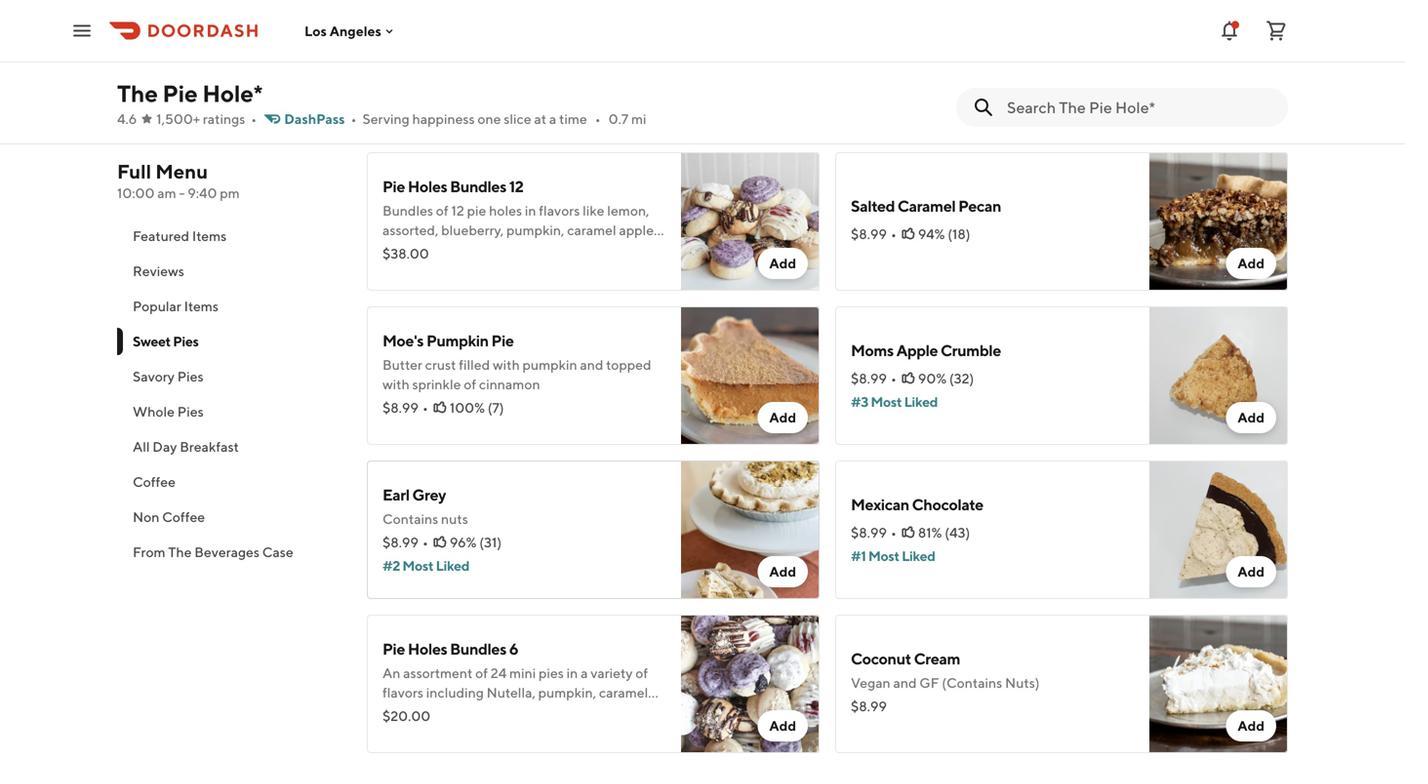 Task type: locate. For each thing, give the bounding box(es) containing it.
and down "including"
[[468, 704, 492, 720]]

pie
[[467, 202, 486, 219]]

1 vertical spatial in
[[567, 665, 578, 681]]

0 horizontal spatial with
[[383, 376, 410, 392]]

0 horizontal spatial ai
[[484, 261, 498, 277]]

2 vertical spatial bundles
[[450, 640, 506, 658]]

featured items
[[133, 228, 227, 244]]

featured items button
[[117, 219, 343, 254]]

mi
[[631, 111, 646, 127]]

and
[[383, 242, 406, 258], [580, 357, 603, 373], [893, 675, 917, 691], [468, 704, 492, 720]]

#2 most liked
[[383, 558, 469, 574]]

1 horizontal spatial flavors
[[539, 202, 580, 219]]

pie holes bundles 12 image
[[681, 152, 820, 291]]

0 vertical spatial lemon,
[[607, 202, 649, 219]]

add button for earl grey
[[758, 556, 808, 587]]

1,500+
[[156, 111, 200, 127]]

serving
[[362, 111, 410, 127]]

sweet
[[367, 109, 426, 135], [133, 333, 171, 349]]

in inside pie holes bundles 6 an assortment of 24 mini pies in a variety of flavors including nutella, pumpkin, caramel apple, lemon, and blueberry. description generated by doordash using ai
[[567, 665, 578, 681]]

0 vertical spatial flavors
[[539, 202, 580, 219]]

1 vertical spatial description
[[559, 704, 631, 720]]

holes
[[408, 177, 447, 196], [408, 640, 447, 658]]

bundles for pie holes bundles 12
[[450, 177, 506, 196]]

1 horizontal spatial by
[[602, 242, 617, 258]]

1 vertical spatial items
[[184, 298, 219, 314]]

$8.99 for 96% (31)
[[383, 534, 419, 550]]

0 horizontal spatial flavors
[[383, 685, 424, 701]]

dashpass •
[[284, 111, 357, 127]]

and left topped
[[580, 357, 603, 373]]

0 horizontal spatial generated
[[383, 724, 447, 740]]

by down like
[[602, 242, 617, 258]]

ratings
[[203, 111, 245, 127]]

add button for moe's pumpkin pie
[[758, 402, 808, 433]]

0 horizontal spatial by
[[449, 724, 465, 740]]

in
[[525, 202, 536, 219], [567, 665, 578, 681]]

$8.99 • down 'sprinkle' at the left of page
[[383, 400, 428, 416]]

1 vertical spatial with
[[383, 376, 410, 392]]

1 vertical spatial using
[[533, 724, 566, 740]]

pie up an at the left bottom
[[383, 640, 405, 658]]

items up reviews button
[[192, 228, 227, 244]]

1 vertical spatial sweet
[[133, 333, 171, 349]]

reviews button
[[117, 254, 343, 289]]

0 vertical spatial apple,
[[619, 222, 657, 238]]

doordash down the blueberry.
[[467, 724, 530, 740]]

mini
[[509, 665, 536, 681]]

and left gf
[[893, 675, 917, 691]]

caramel inside pie holes bundles 6 an assortment of 24 mini pies in a variety of flavors including nutella, pumpkin, caramel apple, lemon, and blueberry. description generated by doordash using ai
[[599, 685, 648, 701]]

caramel down like
[[567, 222, 616, 238]]

the inside button
[[168, 544, 192, 560]]

liked
[[904, 394, 938, 410], [902, 548, 935, 564], [436, 558, 469, 574]]

moe's pumpkin pie image
[[681, 306, 820, 445]]

1 horizontal spatial description
[[559, 704, 631, 720]]

0 vertical spatial with
[[493, 357, 520, 373]]

notification bell image
[[1218, 19, 1241, 42]]

popular
[[133, 298, 181, 314]]

$8.99 • up #1
[[851, 525, 897, 541]]

salted caramel pecan image
[[1150, 152, 1288, 291]]

from the beverages case button
[[117, 535, 343, 570]]

1 horizontal spatial apple,
[[619, 222, 657, 238]]

0 vertical spatial bundles
[[450, 177, 506, 196]]

1 vertical spatial pumpkin,
[[538, 685, 596, 701]]

0 horizontal spatial using
[[448, 261, 481, 277]]

1 vertical spatial ai
[[569, 724, 583, 740]]

0 vertical spatial ai
[[484, 261, 498, 277]]

1 vertical spatial by
[[449, 724, 465, 740]]

0 vertical spatial coconut cream image
[[681, 0, 820, 68]]

holes inside pie holes bundles 6 an assortment of 24 mini pies in a variety of flavors including nutella, pumpkin, caramel apple, lemon, and blueberry. description generated by doordash using ai
[[408, 640, 447, 658]]

coffee up non
[[133, 474, 176, 490]]

earl
[[383, 485, 410, 504]]

grey
[[412, 485, 446, 504]]

sweet right dashpass •
[[367, 109, 426, 135]]

0 vertical spatial generated
[[535, 242, 599, 258]]

coffee
[[133, 474, 176, 490], [162, 509, 205, 525]]

$8.99 for 100% (7)
[[383, 400, 419, 416]]

1 horizontal spatial ai
[[569, 724, 583, 740]]

pies left one
[[430, 109, 470, 135]]

liked down 81%
[[902, 548, 935, 564]]

pm
[[220, 185, 240, 201]]

1 horizontal spatial with
[[493, 357, 520, 373]]

crust
[[425, 357, 456, 373]]

1 horizontal spatial a
[[581, 665, 588, 681]]

bundles
[[450, 177, 506, 196], [383, 202, 433, 219], [450, 640, 506, 658]]

los
[[304, 23, 327, 39]]

$8.99 for 94% (18)
[[851, 226, 887, 242]]

#2
[[383, 558, 400, 574]]

$8.99 down the salted
[[851, 226, 887, 242]]

94%
[[918, 226, 945, 242]]

0 horizontal spatial description
[[460, 242, 532, 258]]

#3
[[851, 394, 868, 410]]

$8.99 • down the salted
[[851, 226, 897, 242]]

1 vertical spatial doordash
[[467, 724, 530, 740]]

$8.99 up #2
[[383, 534, 419, 550]]

coffee right non
[[162, 509, 205, 525]]

$8.99 • up #3
[[851, 370, 897, 386]]

1 vertical spatial a
[[581, 665, 588, 681]]

$8.99 down vegan
[[851, 698, 887, 714]]

pumpkin, inside pie holes bundles 6 an assortment of 24 mini pies in a variety of flavors including nutella, pumpkin, caramel apple, lemon, and blueberry. description generated by doordash using ai
[[538, 685, 596, 701]]

0 vertical spatial coffee
[[133, 474, 176, 490]]

2 holes from the top
[[408, 640, 447, 658]]

items for popular items
[[184, 298, 219, 314]]

pies right savory on the left
[[177, 368, 204, 384]]

and inside the coconut cream vegan and gf (contains nuts) $8.99
[[893, 675, 917, 691]]

0 vertical spatial sweet
[[367, 109, 426, 135]]

non
[[133, 509, 159, 525]]

lemon,
[[607, 202, 649, 219], [423, 704, 465, 720]]

1 horizontal spatial doordash
[[467, 724, 530, 740]]

using down the blueberry.
[[533, 724, 566, 740]]

94% (18)
[[918, 226, 970, 242]]

of inside moe's pumpkin pie butter crust filled with pumpkin and topped with sprinkle of cinnamon
[[464, 376, 476, 392]]

sweet pies left one
[[367, 109, 470, 135]]

flavors left like
[[539, 202, 580, 219]]

items right popular
[[184, 298, 219, 314]]

0 vertical spatial items
[[192, 228, 227, 244]]

1 vertical spatial lemon,
[[423, 704, 465, 720]]

using down nutella.
[[448, 261, 481, 277]]

0 vertical spatial using
[[448, 261, 481, 277]]

0 vertical spatial a
[[549, 111, 556, 127]]

moms apple crumble image
[[1150, 306, 1288, 445]]

$8.99 •
[[851, 226, 897, 242], [851, 370, 897, 386], [383, 400, 428, 416], [851, 525, 897, 541], [383, 534, 428, 550]]

generated down like
[[535, 242, 599, 258]]

$8.99 down the butter at top
[[383, 400, 419, 416]]

add button
[[1226, 25, 1276, 57], [758, 248, 808, 279], [1226, 248, 1276, 279], [758, 402, 808, 433], [1226, 402, 1276, 433], [758, 556, 808, 587], [1226, 556, 1276, 587], [758, 710, 808, 742], [1226, 710, 1276, 742]]

all
[[133, 439, 150, 455]]

pie inside pie holes bundles 6 an assortment of 24 mini pies in a variety of flavors including nutella, pumpkin, caramel apple, lemon, and blueberry. description generated by doordash using ai
[[383, 640, 405, 658]]

ai
[[484, 261, 498, 277], [569, 724, 583, 740]]

liked for apple
[[904, 394, 938, 410]]

$8.99 up #3
[[851, 370, 887, 386]]

add button for moms apple crumble
[[1226, 402, 1276, 433]]

sweet pies up savory pies on the left of the page
[[133, 333, 199, 349]]

add for earl grey
[[769, 564, 796, 580]]

holes up the 'assortment'
[[408, 640, 447, 658]]

caramel
[[567, 222, 616, 238], [599, 685, 648, 701]]

the
[[117, 80, 158, 107], [168, 544, 192, 560]]

1 horizontal spatial in
[[567, 665, 578, 681]]

most right #3
[[871, 394, 902, 410]]

0 horizontal spatial apple,
[[383, 704, 421, 720]]

1 vertical spatial generated
[[383, 724, 447, 740]]

1 horizontal spatial using
[[533, 724, 566, 740]]

96% (31)
[[450, 534, 502, 550]]

of left 24 in the bottom left of the page
[[475, 665, 488, 681]]

#3 most liked
[[851, 394, 938, 410]]

1 vertical spatial flavors
[[383, 685, 424, 701]]

$8.99
[[383, 13, 419, 29], [851, 226, 887, 242], [851, 370, 887, 386], [383, 400, 419, 416], [851, 525, 887, 541], [383, 534, 419, 550], [851, 698, 887, 714]]

salted
[[851, 197, 895, 215]]

6
[[509, 640, 518, 658]]

a inside pie holes bundles 6 an assortment of 24 mini pies in a variety of flavors including nutella, pumpkin, caramel apple, lemon, and blueberry. description generated by doordash using ai
[[581, 665, 588, 681]]

• up the #3 most liked
[[891, 370, 897, 386]]

12 up holes
[[509, 177, 524, 196]]

pumpkin, inside pie holes bundles 12 bundles of 12 pie holes in flavors like lemon, assorted, blueberry, pumpkin, caramel apple, and nutella. description generated by doordash using ai
[[506, 222, 564, 238]]

bundles up "assorted,"
[[383, 202, 433, 219]]

most right #1
[[868, 548, 899, 564]]

full
[[117, 160, 151, 183]]

apple,
[[619, 222, 657, 238], [383, 704, 421, 720]]

0 vertical spatial by
[[602, 242, 617, 258]]

1 vertical spatial the
[[168, 544, 192, 560]]

add button for pie holes bundles 12
[[758, 248, 808, 279]]

holes inside pie holes bundles 12 bundles of 12 pie holes in flavors like lemon, assorted, blueberry, pumpkin, caramel apple, and nutella. description generated by doordash using ai
[[408, 177, 447, 196]]

liked down 90%
[[904, 394, 938, 410]]

0 vertical spatial in
[[525, 202, 536, 219]]

apple, inside pie holes bundles 12 bundles of 12 pie holes in flavors like lemon, assorted, blueberry, pumpkin, caramel apple, and nutella. description generated by doordash using ai
[[619, 222, 657, 238]]

description
[[460, 242, 532, 258], [559, 704, 631, 720]]

(43)
[[945, 525, 970, 541]]

add button for mexican chocolate
[[1226, 556, 1276, 587]]

1 horizontal spatial lemon,
[[607, 202, 649, 219]]

0 horizontal spatial doordash
[[383, 261, 445, 277]]

pie inside pie holes bundles 12 bundles of 12 pie holes in flavors like lemon, assorted, blueberry, pumpkin, caramel apple, and nutella. description generated by doordash using ai
[[383, 177, 405, 196]]

1 horizontal spatial the
[[168, 544, 192, 560]]

0 vertical spatial the
[[117, 80, 158, 107]]

and down "assorted,"
[[383, 242, 406, 258]]

pumpkin,
[[506, 222, 564, 238], [538, 685, 596, 701]]

using inside pie holes bundles 12 bundles of 12 pie holes in flavors like lemon, assorted, blueberry, pumpkin, caramel apple, and nutella. description generated by doordash using ai
[[448, 261, 481, 277]]

0 horizontal spatial sweet pies
[[133, 333, 199, 349]]

pie up "assorted,"
[[383, 177, 405, 196]]

lemon, inside pie holes bundles 6 an assortment of 24 mini pies in a variety of flavors including nutella, pumpkin, caramel apple, lemon, and blueberry. description generated by doordash using ai
[[423, 704, 465, 720]]

bundles inside pie holes bundles 6 an assortment of 24 mini pies in a variety of flavors including nutella, pumpkin, caramel apple, lemon, and blueberry. description generated by doordash using ai
[[450, 640, 506, 658]]

#1 most liked
[[851, 548, 935, 564]]

ai inside pie holes bundles 6 an assortment of 24 mini pies in a variety of flavors including nutella, pumpkin, caramel apple, lemon, and blueberry. description generated by doordash using ai
[[569, 724, 583, 740]]

pies up "all day breakfast"
[[177, 404, 204, 420]]

description inside pie holes bundles 6 an assortment of 24 mini pies in a variety of flavors including nutella, pumpkin, caramel apple, lemon, and blueberry. description generated by doordash using ai
[[559, 704, 631, 720]]

0 horizontal spatial the
[[117, 80, 158, 107]]

with
[[493, 357, 520, 373], [383, 376, 410, 392]]

reviews
[[133, 263, 184, 279]]

in right holes
[[525, 202, 536, 219]]

of left pie
[[436, 202, 449, 219]]

including
[[426, 685, 484, 701]]

add button for salted caramel pecan
[[1226, 248, 1276, 279]]

add button for coconut cream
[[1226, 710, 1276, 742]]

0 horizontal spatial in
[[525, 202, 536, 219]]

0 horizontal spatial sweet
[[133, 333, 171, 349]]

of down filled
[[464, 376, 476, 392]]

latte image
[[1150, 0, 1288, 68]]

0 vertical spatial pumpkin,
[[506, 222, 564, 238]]

pumpkin
[[426, 331, 489, 350]]

(31)
[[479, 534, 502, 550]]

1 vertical spatial coffee
[[162, 509, 205, 525]]

$8.99 inside the coconut cream vegan and gf (contains nuts) $8.99
[[851, 698, 887, 714]]

salted caramel pecan
[[851, 197, 1001, 215]]

$8.99 • down contains
[[383, 534, 428, 550]]

moe's
[[383, 331, 424, 350]]

generated inside pie holes bundles 12 bundles of 12 pie holes in flavors like lemon, assorted, blueberry, pumpkin, caramel apple, and nutella. description generated by doordash using ai
[[535, 242, 599, 258]]

menu
[[155, 160, 208, 183]]

• right ratings
[[251, 111, 257, 127]]

holes
[[489, 202, 522, 219]]

a left variety
[[581, 665, 588, 681]]

1 horizontal spatial generated
[[535, 242, 599, 258]]

liked for chocolate
[[902, 548, 935, 564]]

with down the butter at top
[[383, 376, 410, 392]]

add for pie holes bundles 12
[[769, 255, 796, 271]]

100% (7)
[[450, 400, 504, 416]]

$8.99 up #1
[[851, 525, 887, 541]]

0 vertical spatial holes
[[408, 177, 447, 196]]

coconut cream vegan and gf (contains nuts) $8.99
[[851, 649, 1040, 714]]

holes for pie holes bundles 6
[[408, 640, 447, 658]]

in right pies
[[567, 665, 578, 681]]

0 horizontal spatial a
[[549, 111, 556, 127]]

by down "including"
[[449, 724, 465, 740]]

1 holes from the top
[[408, 177, 447, 196]]

with up cinnamon
[[493, 357, 520, 373]]

caramel down variety
[[599, 685, 648, 701]]

•
[[251, 111, 257, 127], [351, 111, 357, 127], [595, 111, 601, 127], [891, 226, 897, 242], [891, 370, 897, 386], [422, 400, 428, 416], [891, 525, 897, 541], [422, 534, 428, 550]]

0 vertical spatial 12
[[509, 177, 524, 196]]

moe's pumpkin pie butter crust filled with pumpkin and topped with sprinkle of cinnamon
[[383, 331, 651, 392]]

$8.99 right angeles
[[383, 13, 419, 29]]

• down 'sprinkle' at the left of page
[[422, 400, 428, 416]]

bundles up pie
[[450, 177, 506, 196]]

holes up "assorted,"
[[408, 177, 447, 196]]

caramel inside pie holes bundles 12 bundles of 12 pie holes in flavors like lemon, assorted, blueberry, pumpkin, caramel apple, and nutella. description generated by doordash using ai
[[567, 222, 616, 238]]

1 horizontal spatial sweet
[[367, 109, 426, 135]]

generated down "including"
[[383, 724, 447, 740]]

and inside pie holes bundles 6 an assortment of 24 mini pies in a variety of flavors including nutella, pumpkin, caramel apple, lemon, and blueberry. description generated by doordash using ai
[[468, 704, 492, 720]]

coconut cream image
[[681, 0, 820, 68], [1150, 615, 1288, 753]]

0 horizontal spatial lemon,
[[423, 704, 465, 720]]

a
[[549, 111, 556, 127], [581, 665, 588, 681]]

the right from
[[168, 544, 192, 560]]

0 horizontal spatial 12
[[451, 202, 464, 219]]

by inside pie holes bundles 6 an assortment of 24 mini pies in a variety of flavors including nutella, pumpkin, caramel apple, lemon, and blueberry. description generated by doordash using ai
[[449, 724, 465, 740]]

description down blueberry,
[[460, 242, 532, 258]]

1 vertical spatial caramel
[[599, 685, 648, 701]]

ai inside pie holes bundles 12 bundles of 12 pie holes in flavors like lemon, assorted, blueberry, pumpkin, caramel apple, and nutella. description generated by doordash using ai
[[484, 261, 498, 277]]

1 vertical spatial apple,
[[383, 704, 421, 720]]

the pie hole*
[[117, 80, 263, 107]]

• left 0.7
[[595, 111, 601, 127]]

-
[[179, 185, 185, 201]]

81% (43)
[[918, 525, 970, 541]]

crumble
[[941, 341, 1001, 360]]

pie up cinnamon
[[491, 331, 514, 350]]

pumpkin, down holes
[[506, 222, 564, 238]]

mexican chocolate image
[[1150, 461, 1288, 599]]

lemon, right like
[[607, 202, 649, 219]]

lemon, down "including"
[[423, 704, 465, 720]]

0 vertical spatial doordash
[[383, 261, 445, 277]]

blueberry,
[[441, 222, 504, 238]]

$8.99 • for salted
[[851, 226, 897, 242]]

sweet up savory on the left
[[133, 333, 171, 349]]

by inside pie holes bundles 12 bundles of 12 pie holes in flavors like lemon, assorted, blueberry, pumpkin, caramel apple, and nutella. description generated by doordash using ai
[[602, 242, 617, 258]]

description inside pie holes bundles 12 bundles of 12 pie holes in flavors like lemon, assorted, blueberry, pumpkin, caramel apple, and nutella. description generated by doordash using ai
[[460, 242, 532, 258]]

1 horizontal spatial 12
[[509, 177, 524, 196]]

0 vertical spatial sweet pies
[[367, 109, 470, 135]]

time
[[559, 111, 587, 127]]

cream
[[914, 649, 960, 668]]

1 vertical spatial holes
[[408, 640, 447, 658]]

lemon, inside pie holes bundles 12 bundles of 12 pie holes in flavors like lemon, assorted, blueberry, pumpkin, caramel apple, and nutella. description generated by doordash using ai
[[607, 202, 649, 219]]

0 vertical spatial caramel
[[567, 222, 616, 238]]

12 left pie
[[451, 202, 464, 219]]

bundles up 24 in the bottom left of the page
[[450, 640, 506, 658]]

moms
[[851, 341, 894, 360]]

and inside moe's pumpkin pie butter crust filled with pumpkin and topped with sprinkle of cinnamon
[[580, 357, 603, 373]]

doordash down nutella.
[[383, 261, 445, 277]]

1 horizontal spatial coconut cream image
[[1150, 615, 1288, 753]]

mexican chocolate
[[851, 495, 983, 514]]

a right at
[[549, 111, 556, 127]]

0 vertical spatial description
[[460, 242, 532, 258]]

pumpkin, down pies
[[538, 685, 596, 701]]

the up 4.6
[[117, 80, 158, 107]]

doordash inside pie holes bundles 6 an assortment of 24 mini pies in a variety of flavors including nutella, pumpkin, caramel apple, lemon, and blueberry. description generated by doordash using ai
[[467, 724, 530, 740]]

variety
[[591, 665, 633, 681]]

description down variety
[[559, 704, 631, 720]]

pies inside whole pies 'button'
[[177, 404, 204, 420]]

flavors down an at the left bottom
[[383, 685, 424, 701]]



Task type: describe. For each thing, give the bounding box(es) containing it.
pumpkin
[[523, 357, 577, 373]]

vegan
[[851, 675, 891, 691]]

and inside pie holes bundles 12 bundles of 12 pie holes in flavors like lemon, assorted, blueberry, pumpkin, caramel apple, and nutella. description generated by doordash using ai
[[383, 242, 406, 258]]

0 items, open order cart image
[[1265, 19, 1288, 42]]

whole pies
[[133, 404, 204, 420]]

$20.00
[[383, 708, 431, 724]]

caramel
[[898, 197, 956, 215]]

gf
[[919, 675, 939, 691]]

items for featured items
[[192, 228, 227, 244]]

open menu image
[[70, 19, 94, 42]]

generated inside pie holes bundles 6 an assortment of 24 mini pies in a variety of flavors including nutella, pumpkin, caramel apple, lemon, and blueberry. description generated by doordash using ai
[[383, 724, 447, 740]]

popular items button
[[117, 289, 343, 324]]

$8.99 • for moms
[[851, 370, 897, 386]]

happiness
[[412, 111, 475, 127]]

pies down popular items at top left
[[173, 333, 199, 349]]

pie holes bundles 6 an assortment of 24 mini pies in a variety of flavors including nutella, pumpkin, caramel apple, lemon, and blueberry. description generated by doordash using ai
[[383, 640, 648, 740]]

(18)
[[948, 226, 970, 242]]

most right #2
[[402, 558, 433, 574]]

add for coconut cream
[[1238, 718, 1265, 734]]

earl grey image
[[681, 461, 820, 599]]

from the beverages case
[[133, 544, 293, 560]]

nuts)
[[1005, 675, 1040, 691]]

1 vertical spatial coconut cream image
[[1150, 615, 1288, 753]]

nuts
[[441, 511, 468, 527]]

bundles for pie holes bundles 6
[[450, 640, 506, 658]]

pecan
[[958, 197, 1001, 215]]

pie inside moe's pumpkin pie butter crust filled with pumpkin and topped with sprinkle of cinnamon
[[491, 331, 514, 350]]

9:40
[[188, 185, 217, 201]]

full menu 10:00 am - 9:40 pm
[[117, 160, 240, 201]]

all day breakfast button
[[117, 429, 343, 464]]

$8.99 for 90% (32)
[[851, 370, 887, 386]]

blueberry.
[[494, 704, 557, 720]]

pie holes bundles 12 bundles of 12 pie holes in flavors like lemon, assorted, blueberry, pumpkin, caramel apple, and nutella. description generated by doordash using ai
[[383, 177, 657, 277]]

serving happiness one slice at a time • 0.7 mi
[[362, 111, 646, 127]]

whole
[[133, 404, 175, 420]]

from
[[133, 544, 166, 560]]

moms apple crumble
[[851, 341, 1001, 360]]

whole pies button
[[117, 394, 343, 429]]

savory pies button
[[117, 359, 343, 394]]

$38.00
[[383, 245, 429, 262]]

96%
[[450, 534, 477, 550]]

dashpass
[[284, 111, 345, 127]]

mexican
[[851, 495, 909, 514]]

los angeles button
[[304, 23, 397, 39]]

81%
[[918, 525, 942, 541]]

contains
[[383, 511, 438, 527]]

hole*
[[202, 80, 263, 107]]

pies
[[539, 665, 564, 681]]

4.6
[[117, 111, 137, 127]]

add for salted caramel pecan
[[1238, 255, 1265, 271]]

assortment
[[403, 665, 473, 681]]

holes for pie holes bundles 12
[[408, 177, 447, 196]]

90% (32)
[[918, 370, 974, 386]]

non coffee
[[133, 509, 205, 525]]

beverages
[[194, 544, 260, 560]]

apple, inside pie holes bundles 6 an assortment of 24 mini pies in a variety of flavors including nutella, pumpkin, caramel apple, lemon, and blueberry. description generated by doordash using ai
[[383, 704, 421, 720]]

cinnamon
[[479, 376, 540, 392]]

savory
[[133, 368, 175, 384]]

slice
[[504, 111, 531, 127]]

most for moms
[[871, 394, 902, 410]]

pie holes bundles 6 image
[[681, 615, 820, 753]]

1 vertical spatial sweet pies
[[133, 333, 199, 349]]

0 horizontal spatial coconut cream image
[[681, 0, 820, 68]]

add button for pie holes bundles 6
[[758, 710, 808, 742]]

24
[[491, 665, 507, 681]]

coffee inside the non coffee button
[[162, 509, 205, 525]]

an
[[383, 665, 400, 681]]

at
[[534, 111, 547, 127]]

add for pie holes bundles 6
[[769, 718, 796, 734]]

popular items
[[133, 298, 219, 314]]

flavors inside pie holes bundles 6 an assortment of 24 mini pies in a variety of flavors including nutella, pumpkin, caramel apple, lemon, and blueberry. description generated by doordash using ai
[[383, 685, 424, 701]]

Item Search search field
[[1007, 97, 1272, 118]]

$8.99 • for mexican
[[851, 525, 897, 541]]

savory pies
[[133, 368, 204, 384]]

pies inside savory pies button
[[177, 368, 204, 384]]

liked down 96%
[[436, 558, 469, 574]]

add for moe's pumpkin pie
[[769, 409, 796, 425]]

of right variety
[[635, 665, 648, 681]]

earl grey contains nuts
[[383, 485, 468, 527]]

• up #1 most liked
[[891, 525, 897, 541]]

chocolate
[[912, 495, 983, 514]]

coffee inside coffee button
[[133, 474, 176, 490]]

• down the salted
[[891, 226, 897, 242]]

am
[[157, 185, 176, 201]]

los angeles
[[304, 23, 381, 39]]

1 vertical spatial 12
[[451, 202, 464, 219]]

featured
[[133, 228, 189, 244]]

using inside pie holes bundles 6 an assortment of 24 mini pies in a variety of flavors including nutella, pumpkin, caramel apple, lemon, and blueberry. description generated by doordash using ai
[[533, 724, 566, 740]]

non coffee button
[[117, 500, 343, 535]]

of inside pie holes bundles 12 bundles of 12 pie holes in flavors like lemon, assorted, blueberry, pumpkin, caramel apple, and nutella. description generated by doordash using ai
[[436, 202, 449, 219]]

• left serving
[[351, 111, 357, 127]]

in inside pie holes bundles 12 bundles of 12 pie holes in flavors like lemon, assorted, blueberry, pumpkin, caramel apple, and nutella. description generated by doordash using ai
[[525, 202, 536, 219]]

pie up 1,500+
[[162, 80, 198, 107]]

add for mexican chocolate
[[1238, 564, 1265, 580]]

like
[[583, 202, 605, 219]]

• up #2 most liked
[[422, 534, 428, 550]]

$8.99 for 81% (43)
[[851, 525, 887, 541]]

all day breakfast
[[133, 439, 239, 455]]

flavors inside pie holes bundles 12 bundles of 12 pie holes in flavors like lemon, assorted, blueberry, pumpkin, caramel apple, and nutella. description generated by doordash using ai
[[539, 202, 580, 219]]

filled
[[459, 357, 490, 373]]

coffee button
[[117, 464, 343, 500]]

1,500+ ratings •
[[156, 111, 257, 127]]

one
[[478, 111, 501, 127]]

angeles
[[330, 23, 381, 39]]

1 horizontal spatial sweet pies
[[367, 109, 470, 135]]

add for moms apple crumble
[[1238, 409, 1265, 425]]

nutella.
[[409, 242, 458, 258]]

(contains
[[942, 675, 1002, 691]]

day
[[153, 439, 177, 455]]

case
[[262, 544, 293, 560]]

10:00
[[117, 185, 155, 201]]

1 vertical spatial bundles
[[383, 202, 433, 219]]

sprinkle
[[412, 376, 461, 392]]

doordash inside pie holes bundles 12 bundles of 12 pie holes in flavors like lemon, assorted, blueberry, pumpkin, caramel apple, and nutella. description generated by doordash using ai
[[383, 261, 445, 277]]

most for mexican
[[868, 548, 899, 564]]

apple
[[896, 341, 938, 360]]



Task type: vqa. For each thing, say whether or not it's contained in the screenshot.
Add
yes



